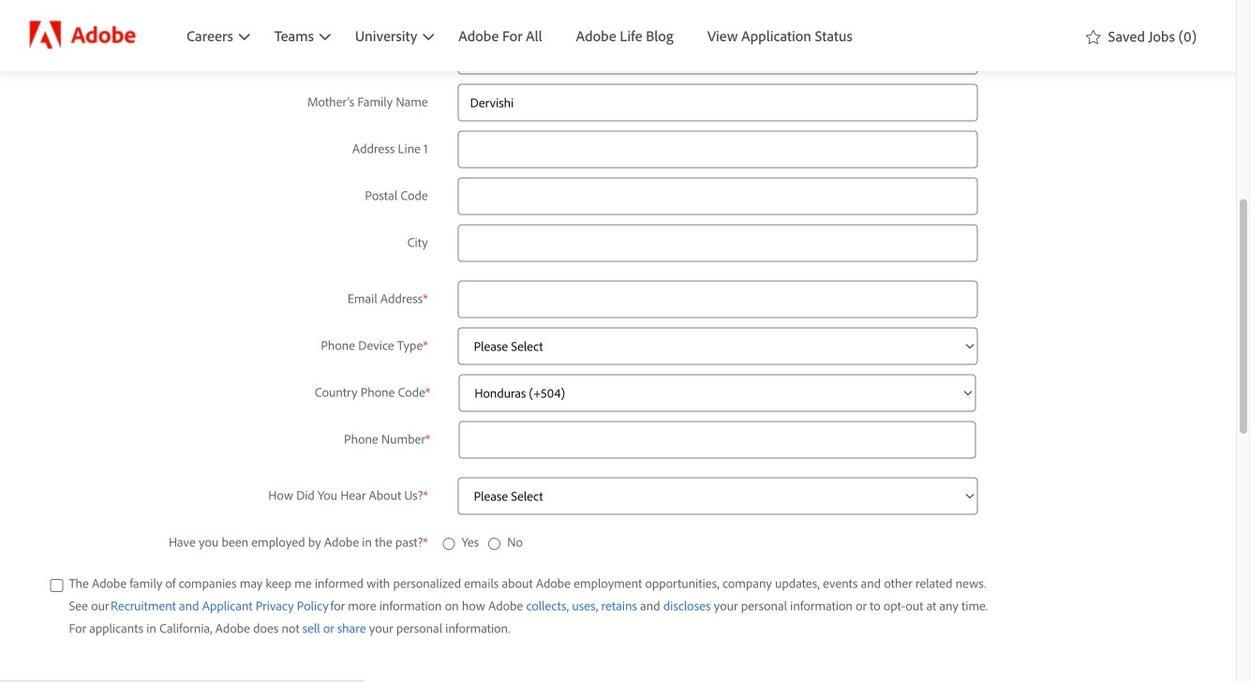 Task type: describe. For each thing, give the bounding box(es) containing it.
Email Address email field
[[458, 281, 978, 318]]

Given Name(s) text field
[[458, 0, 978, 27]]

company logo image
[[28, 20, 141, 51]]



Task type: vqa. For each thing, say whether or not it's contained in the screenshot.
Given Name(s) TEXT BOX
yes



Task type: locate. For each thing, give the bounding box(es) containing it.
Father's Family Name text field
[[458, 37, 978, 74]]

None checkbox
[[50, 576, 63, 596]]

list item
[[442, 0, 560, 71], [560, 0, 691, 71], [691, 0, 870, 71]]

option group
[[50, 524, 994, 554]]

1 list item from the left
[[442, 0, 560, 71]]

2 list item from the left
[[560, 0, 691, 71]]

None radio
[[443, 535, 455, 554], [489, 535, 501, 554], [443, 535, 455, 554], [489, 535, 501, 554]]

star image
[[1087, 26, 1102, 45]]

City text field
[[458, 224, 978, 262]]

Postal Code text field
[[458, 177, 978, 215]]

3 list item from the left
[[691, 0, 870, 71]]

list
[[170, 0, 1075, 71]]

Phone Number text field
[[459, 421, 977, 459]]

Address Line 1 text field
[[458, 131, 978, 168]]

Mother's Family Name text field
[[458, 84, 978, 121]]



